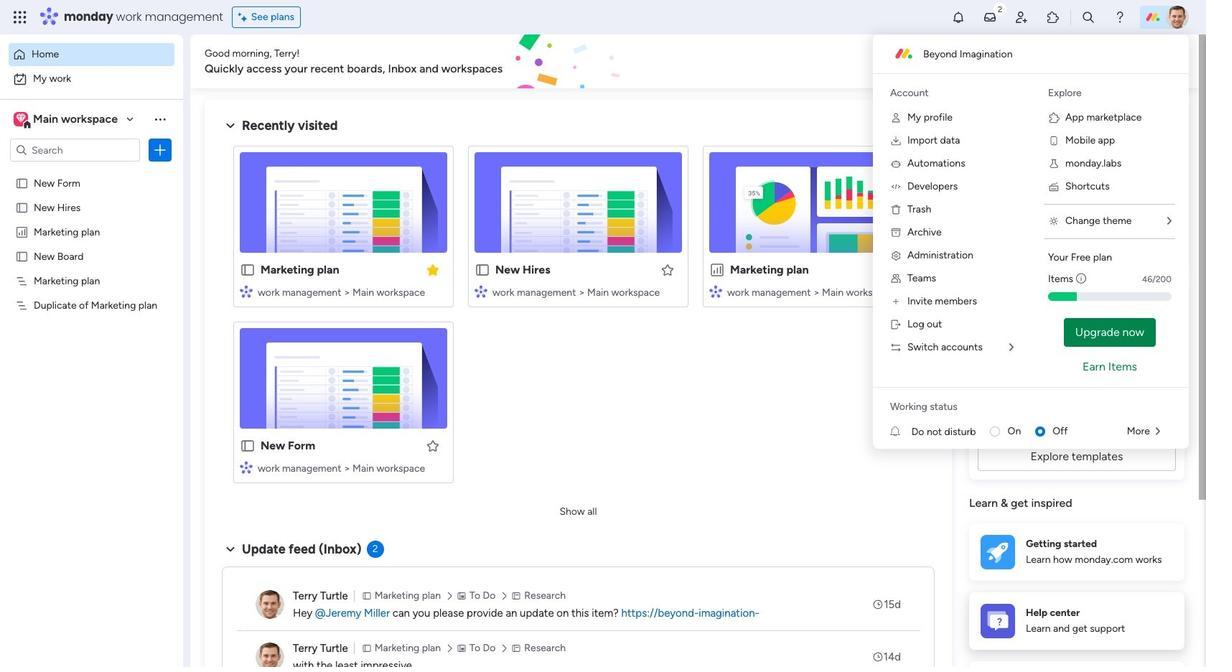Task type: describe. For each thing, give the bounding box(es) containing it.
0 vertical spatial public board image
[[15, 176, 29, 190]]

1 vertical spatial option
[[9, 68, 175, 91]]

2 element
[[367, 541, 384, 558]]

archive image
[[891, 227, 902, 238]]

public board image for the bottommost add to favorites image
[[240, 438, 256, 454]]

my profile image
[[891, 112, 902, 124]]

1 horizontal spatial invite members image
[[1015, 10, 1029, 24]]

2 vertical spatial terry turtle image
[[256, 643, 284, 667]]

add to favorites image
[[896, 263, 910, 277]]

close update feed (inbox) image
[[222, 541, 239, 558]]

select product image
[[13, 10, 27, 24]]

update feed image
[[983, 10, 998, 24]]

v2 info image
[[1077, 272, 1087, 287]]

v2 user feedback image
[[981, 53, 992, 69]]

options image
[[153, 143, 167, 157]]

0 vertical spatial add to favorites image
[[661, 263, 675, 277]]

2 vertical spatial public board image
[[240, 262, 256, 278]]

templates image image
[[983, 289, 1172, 388]]

quick search results list box
[[222, 134, 935, 501]]

administration image
[[891, 250, 902, 261]]

close recently visited image
[[222, 117, 239, 134]]

1 vertical spatial invite members image
[[891, 296, 902, 307]]

trash image
[[891, 204, 902, 215]]

v2 surfce notifications image
[[891, 424, 912, 439]]

0 vertical spatial terry turtle image
[[1166, 6, 1189, 29]]

workspace selection element
[[14, 111, 120, 129]]

1 vertical spatial add to favorites image
[[426, 439, 440, 453]]

1 vertical spatial terry turtle image
[[256, 590, 284, 619]]

public dashboard image
[[710, 262, 725, 278]]

public board image for add to favorites image to the top
[[475, 262, 491, 278]]

shortcuts image
[[1049, 181, 1060, 192]]

monday.labs image
[[1049, 158, 1060, 170]]

log out image
[[891, 319, 902, 330]]



Task type: vqa. For each thing, say whether or not it's contained in the screenshot.
LIST ARROW ICON
yes



Task type: locate. For each thing, give the bounding box(es) containing it.
2 image
[[994, 1, 1007, 17]]

teams image
[[891, 273, 902, 284]]

monday marketplace image
[[1047, 10, 1061, 24]]

public board image
[[15, 249, 29, 263], [475, 262, 491, 278], [240, 438, 256, 454]]

0 vertical spatial invite members image
[[1015, 10, 1029, 24]]

0 horizontal spatial add to favorites image
[[426, 439, 440, 453]]

workspace options image
[[153, 112, 167, 126]]

invite members image up log out image
[[891, 296, 902, 307]]

Search in workspace field
[[30, 142, 120, 158]]

invite members image
[[1015, 10, 1029, 24], [891, 296, 902, 307]]

2 horizontal spatial public board image
[[475, 262, 491, 278]]

0 horizontal spatial invite members image
[[891, 296, 902, 307]]

help image
[[1113, 10, 1128, 24]]

0 horizontal spatial public board image
[[15, 249, 29, 263]]

mobile app image
[[1049, 135, 1060, 147]]

option
[[9, 43, 175, 66], [9, 68, 175, 91], [0, 170, 183, 173]]

developers image
[[891, 181, 902, 192]]

terry turtle image
[[1166, 6, 1189, 29], [256, 590, 284, 619], [256, 643, 284, 667]]

import data image
[[891, 135, 902, 147]]

list arrow image
[[1168, 216, 1172, 226]]

1 vertical spatial public board image
[[15, 200, 29, 214]]

help center element
[[970, 592, 1185, 650]]

invite members image right 2 image
[[1015, 10, 1029, 24]]

remove from favorites image
[[426, 263, 440, 277]]

add to favorites image
[[661, 263, 675, 277], [426, 439, 440, 453]]

see plans image
[[238, 9, 251, 25]]

list box
[[0, 168, 183, 511]]

1 horizontal spatial add to favorites image
[[661, 263, 675, 277]]

workspace image
[[16, 111, 26, 127]]

change theme image
[[1049, 215, 1060, 227]]

getting started element
[[970, 523, 1185, 581]]

search everything image
[[1082, 10, 1096, 24]]

workspace image
[[14, 111, 28, 127]]

1 horizontal spatial public board image
[[240, 438, 256, 454]]

0 vertical spatial option
[[9, 43, 175, 66]]

2 vertical spatial option
[[0, 170, 183, 173]]

public board image
[[15, 176, 29, 190], [15, 200, 29, 214], [240, 262, 256, 278]]

notifications image
[[952, 10, 966, 24]]

public dashboard image
[[15, 225, 29, 238]]

automations image
[[891, 158, 902, 170]]



